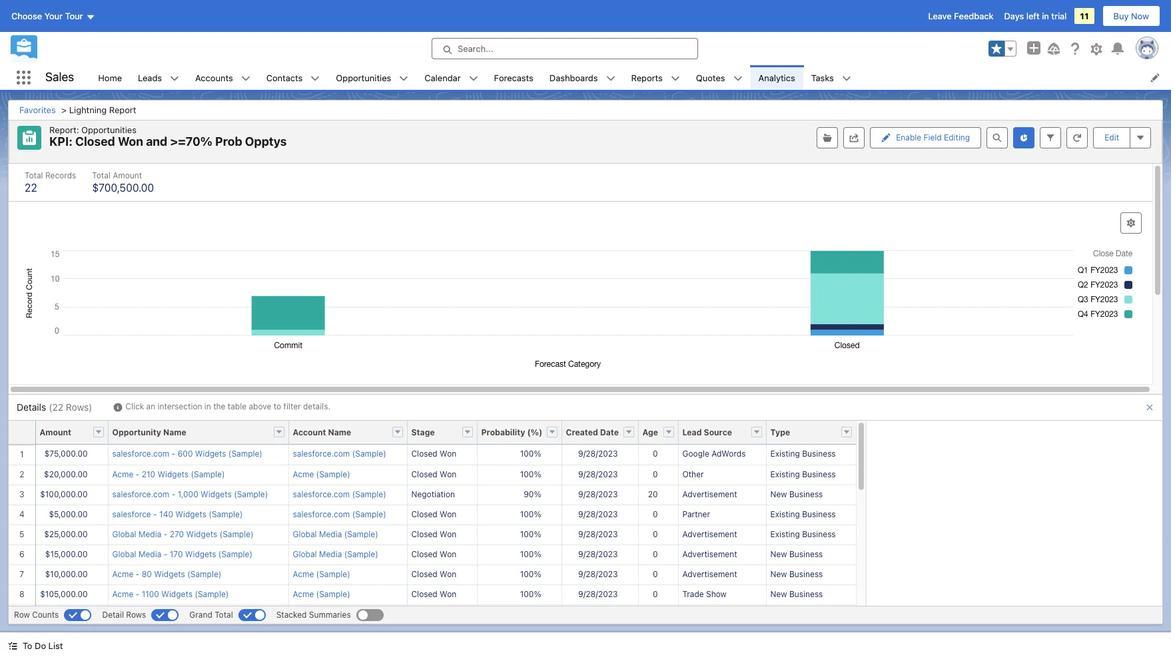 Task type: locate. For each thing, give the bounding box(es) containing it.
tasks link
[[803, 65, 842, 90]]

text default image left reports link
[[606, 74, 615, 83]]

quotes list item
[[688, 65, 751, 90]]

text default image for reports
[[671, 74, 680, 83]]

list
[[48, 641, 63, 652]]

calendar
[[425, 72, 461, 83]]

text default image for quotes
[[733, 74, 743, 83]]

text default image for calendar
[[469, 74, 478, 83]]

leave feedback
[[929, 11, 994, 21]]

text default image inside quotes list item
[[733, 74, 743, 83]]

contacts
[[266, 72, 303, 83]]

analytics link
[[751, 65, 803, 90]]

contacts list item
[[258, 65, 328, 90]]

text default image left calendar
[[399, 74, 409, 83]]

text default image inside reports list item
[[671, 74, 680, 83]]

text default image left to
[[8, 642, 17, 651]]

text default image for contacts
[[311, 74, 320, 83]]

text default image
[[170, 74, 179, 83], [469, 74, 478, 83], [671, 74, 680, 83], [8, 642, 17, 651]]

opportunities
[[336, 72, 391, 83]]

text default image inside contacts list item
[[311, 74, 320, 83]]

opportunities link
[[328, 65, 399, 90]]

buy now
[[1114, 11, 1150, 21]]

text default image right leads
[[170, 74, 179, 83]]

text default image inside tasks list item
[[842, 74, 852, 83]]

analytics
[[759, 72, 795, 83]]

forecasts link
[[486, 65, 542, 90]]

home link
[[90, 65, 130, 90]]

text default image right the reports
[[671, 74, 680, 83]]

reports list item
[[623, 65, 688, 90]]

5 text default image from the left
[[733, 74, 743, 83]]

reports link
[[623, 65, 671, 90]]

text default image right quotes
[[733, 74, 743, 83]]

quotes link
[[688, 65, 733, 90]]

now
[[1132, 11, 1150, 21]]

dashboards link
[[542, 65, 606, 90]]

text default image for tasks
[[842, 74, 852, 83]]

to
[[23, 641, 32, 652]]

text default image inside accounts list item
[[241, 74, 250, 83]]

accounts list item
[[187, 65, 258, 90]]

trial
[[1052, 11, 1067, 21]]

tasks
[[811, 72, 834, 83]]

opportunities list item
[[328, 65, 417, 90]]

text default image inside "dashboards" list item
[[606, 74, 615, 83]]

text default image inside opportunities list item
[[399, 74, 409, 83]]

choose your tour
[[11, 11, 83, 21]]

3 text default image from the left
[[399, 74, 409, 83]]

forecasts
[[494, 72, 534, 83]]

feedback
[[954, 11, 994, 21]]

text default image for dashboards
[[606, 74, 615, 83]]

search... button
[[432, 38, 698, 59]]

text default image
[[241, 74, 250, 83], [311, 74, 320, 83], [399, 74, 409, 83], [606, 74, 615, 83], [733, 74, 743, 83], [842, 74, 852, 83]]

text default image inside calendar list item
[[469, 74, 478, 83]]

text default image down search...
[[469, 74, 478, 83]]

list
[[90, 65, 1172, 90]]

1 text default image from the left
[[241, 74, 250, 83]]

4 text default image from the left
[[606, 74, 615, 83]]

text default image inside to do list button
[[8, 642, 17, 651]]

leads list item
[[130, 65, 187, 90]]

do
[[35, 641, 46, 652]]

11
[[1080, 11, 1089, 21]]

group
[[989, 41, 1017, 57]]

6 text default image from the left
[[842, 74, 852, 83]]

text default image inside 'leads' 'list item'
[[170, 74, 179, 83]]

text default image right "tasks"
[[842, 74, 852, 83]]

calendar link
[[417, 65, 469, 90]]

to do list button
[[0, 633, 71, 660]]

2 text default image from the left
[[311, 74, 320, 83]]

quotes
[[696, 72, 725, 83]]

text default image right contacts
[[311, 74, 320, 83]]

accounts link
[[187, 65, 241, 90]]

text default image right accounts
[[241, 74, 250, 83]]

reports
[[631, 72, 663, 83]]

leave
[[929, 11, 952, 21]]

left
[[1027, 11, 1040, 21]]



Task type: vqa. For each thing, say whether or not it's contained in the screenshot.
2nd Save from right
no



Task type: describe. For each thing, give the bounding box(es) containing it.
your
[[44, 11, 63, 21]]

days
[[1005, 11, 1024, 21]]

search...
[[458, 43, 493, 54]]

leads link
[[130, 65, 170, 90]]

dashboards
[[550, 72, 598, 83]]

choose your tour button
[[11, 5, 96, 27]]

in
[[1042, 11, 1049, 21]]

buy
[[1114, 11, 1129, 21]]

leads
[[138, 72, 162, 83]]

to do list
[[23, 641, 63, 652]]

calendar list item
[[417, 65, 486, 90]]

leave feedback link
[[929, 11, 994, 21]]

text default image for accounts
[[241, 74, 250, 83]]

tasks list item
[[803, 65, 860, 90]]

tour
[[65, 11, 83, 21]]

text default image for leads
[[170, 74, 179, 83]]

days left in trial
[[1005, 11, 1067, 21]]

list containing home
[[90, 65, 1172, 90]]

buy now button
[[1103, 5, 1161, 27]]

contacts link
[[258, 65, 311, 90]]

accounts
[[195, 72, 233, 83]]

dashboards list item
[[542, 65, 623, 90]]

home
[[98, 72, 122, 83]]

sales
[[45, 70, 74, 84]]

text default image for opportunities
[[399, 74, 409, 83]]

choose
[[11, 11, 42, 21]]



